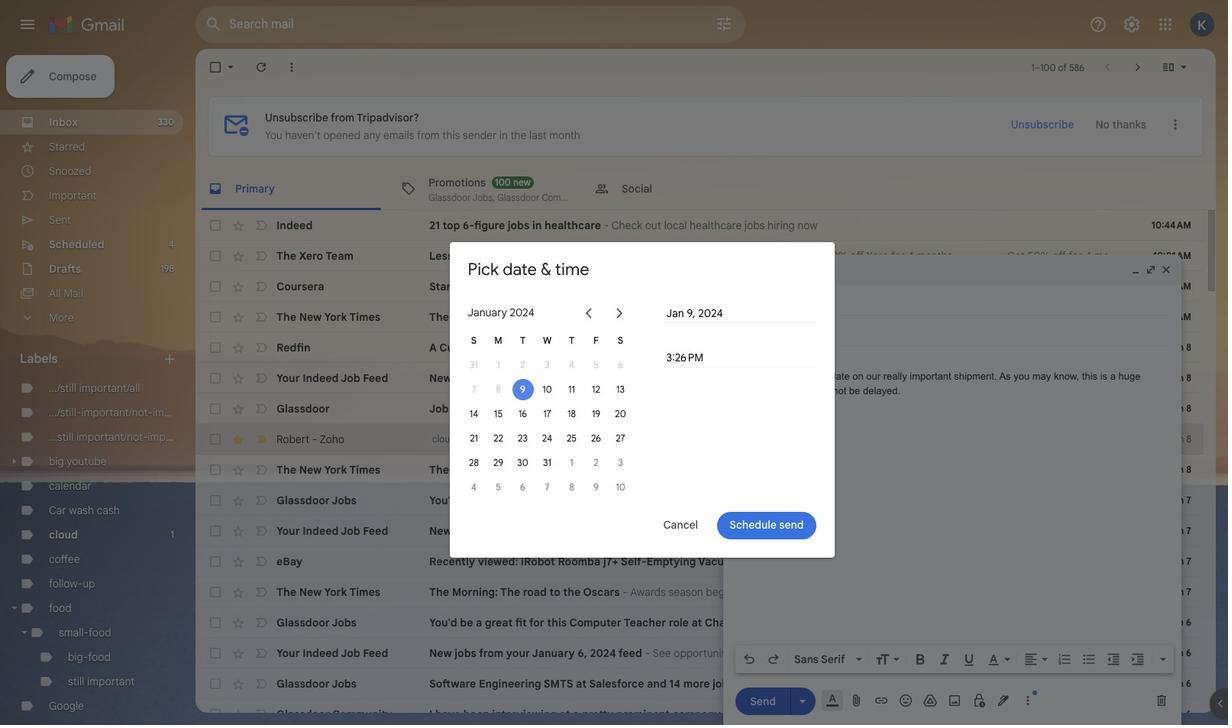 Task type: vqa. For each thing, say whether or not it's contained in the screenshot.


Task type: describe. For each thing, give the bounding box(es) containing it.
53 ﻿͏ from the left
[[963, 219, 963, 232]]

0 horizontal spatial company
[[556, 432, 600, 446]]

2 xero from the left
[[607, 249, 632, 263]]

0 horizontal spatial software
[[429, 677, 476, 691]]

this inside unsubscribe from tripadvisor? you haven't opened any emails from this sender in the last month
[[443, 128, 460, 142]]

gaza,
[[655, 310, 683, 324]]

snoozed link
[[49, 164, 91, 178]]

you'd be a great fit for this computer teacher role at challenger school! link
[[429, 615, 1120, 630]]

2024 for 6,
[[590, 646, 616, 660]]

coffee link
[[49, 552, 80, 566]]

21 jan cell
[[462, 426, 486, 450]]

this right did
[[535, 432, 553, 446]]

to right road
[[550, 585, 561, 599]]

your indeed job feed for new jobs from your january 8, 2024 feed
[[277, 371, 388, 385]]

2 times from the top
[[350, 463, 381, 477]]

labels heading
[[20, 351, 162, 367]]

degree
[[594, 280, 630, 293]]

44 ͏‌ from the left
[[1172, 555, 1175, 569]]

verizon,
[[754, 371, 793, 385]]

29 jan cell
[[486, 450, 511, 475]]

1 glassdoor from the top
[[277, 402, 330, 416]]

- right edi!
[[768, 494, 773, 507]]

2 horizontal spatial continue
[[1185, 585, 1228, 599]]

41 ͏‌ from the left
[[1164, 555, 1167, 569]]

5 feb cell
[[486, 475, 511, 499]]

row containing glassdoor community
[[196, 699, 1204, 725]]

start for start the year off with less stress and 50% off xero for 4 months. ‌ ‌ ‌ ‌ ‌ ‌ ‌ ‌ ‌ ‌ ‌ ‌ ‌ ‌ ‌ ‌ ‌ ‌ get 50% off for 4 months and free set up sup
[[642, 249, 666, 263]]

2024 for 7,
[[589, 524, 615, 538]]

scheduled
[[49, 238, 104, 251]]

0 vertical spatial plus,
[[630, 310, 653, 324]]

18 ͏‌ from the left
[[1101, 555, 1104, 569]]

new jobs from your january 6, 2024 feed - see opportunities at gategroup, envoy air and din tai fung ‌ ‌ ‌ ‌ ‌ ‌ ‌ ‌ ‌ ‌ ‌ ‌ ‌ ‌ ‌ ‌ ‌ ‌ ‌ ‌ ‌ ‌ ‌ ‌ ‌ ‌ ‌ ‌ ‌ ‌ ‌ ‌ ‌ ‌ ‌ ‌ ‌ ‌ ‌ ‌ ‌ ‌ ‌ ‌ ‌ ‌ ‌ ‌ ‌ ‌ ‌ ‌ ‌ ‌ ‌ ‌ ‌ ‌ ‌ ‌ ‌ ‌ ‌ ‌ ‌ ‌ ‌ ‌ ‌ ‌ ‌
[[429, 646, 1133, 660]]

26 jan cell
[[584, 426, 609, 450]]

25 ﻿͏ from the left
[[887, 219, 887, 232]]

14 inside cell
[[470, 408, 479, 419]]

0 vertical spatial browser|nytimes.com
[[907, 310, 1011, 324]]

16 ͏‌ from the left
[[1096, 555, 1098, 569]]

57 ͏‌ from the left
[[1208, 555, 1211, 569]]

34 ﻿͏ from the left
[[911, 219, 911, 232]]

w column header
[[535, 328, 560, 353]]

engineer
[[619, 494, 665, 507]]

cash
[[97, 504, 120, 517]]

oscars
[[583, 585, 620, 599]]

30 jan cell
[[511, 450, 535, 475]]

important/not- for .../still-
[[81, 406, 153, 420]]

4 ﻿͏ from the left
[[829, 219, 829, 232]]

5 for 5 feb cell at the left bottom
[[496, 481, 501, 492]]

14 not important switch from the top
[[254, 646, 269, 661]]

1 vertical spatial a
[[429, 341, 437, 355]]

50 ͏‌ from the left
[[1189, 555, 1191, 569]]

job at asml,indeed,captech consulting is still available. apply soon.
[[429, 402, 793, 416]]

less
[[751, 249, 770, 263]]

be for you'd be a great fit for this computer teacher role at challenger school!
[[460, 616, 473, 630]]

0 vertical spatial main
[[1118, 310, 1142, 324]]

3 ﻿͏ from the left
[[826, 219, 826, 232]]

20 ﻿͏ from the left
[[873, 219, 873, 232]]

0 vertical spatial story
[[1144, 310, 1169, 324]]

23 ﻿͏ from the left
[[881, 219, 881, 232]]

9 jan cell
[[511, 377, 535, 402]]

15 jan cell
[[486, 402, 511, 426]]

.../still-important/not-important
[[49, 406, 200, 420]]

0 horizontal spatial with
[[582, 249, 605, 263]]

0 horizontal spatial salesforce
[[589, 677, 644, 691]]

sent
[[49, 213, 71, 227]]

indeed down "redfin"
[[303, 371, 339, 385]]

2 the new york times from the top
[[277, 463, 381, 477]]

53 ͏‌ from the left
[[1197, 555, 1200, 569]]

22 ﻿͏ from the left
[[878, 219, 878, 232]]

in inside 'link'
[[633, 280, 643, 293]]

in right globes.
[[951, 463, 960, 477]]

home
[[501, 341, 530, 355]]

compose
[[49, 70, 97, 83]]

food down the follow-
[[49, 601, 72, 615]]

for right home
[[532, 341, 547, 355]]

3 jan 6 from the top
[[1168, 678, 1192, 689]]

31 ﻿͏ from the left
[[903, 219, 903, 232]]

important for ...still important/not-important
[[148, 430, 195, 444]]

interviewing
[[492, 708, 557, 721]]

drafts link
[[49, 262, 81, 276]]

27
[[616, 432, 626, 444]]

28 ﻿͏ from the left
[[895, 219, 895, 232]]

from up "engineering"
[[479, 646, 504, 660]]

0 vertical spatial golden
[[849, 463, 884, 477]]

at left f column header
[[572, 341, 583, 355]]

row containing coursera
[[196, 271, 1204, 302]]

hiring
[[768, 219, 795, 232]]

29 ͏‌ from the left
[[1131, 555, 1134, 569]]

feed for see opportunities at verizon, aya healthcare and big bus tours ‌ ‌ ‌ ‌ ‌ ‌ ‌ ‌ ‌ ‌ ‌ ‌ ‌ ‌ ‌ ‌ ‌ ‌ ‌ ‌ ‌ ‌ ‌ ‌ ‌ ‌ ‌ ‌ ‌ ‌ ‌ ‌ ‌ ‌ ‌ ‌ ‌ ‌ ‌ ‌ ‌ ‌ ‌ ‌ ‌ ‌ ‌ ‌ ‌ ‌ ‌ ‌ ‌ ‌ ‌ ‌ ‌ ‌ ‌ ‌ ‌ ‌ ‌ ‌ ‌ ‌ ‌ ‌ ‌
[[619, 371, 642, 385]]

your for 6,
[[506, 646, 530, 660]]

toggle split pane mode image
[[1161, 60, 1177, 75]]

jobs up been
[[455, 646, 477, 660]]

5 ﻿͏ from the left
[[832, 219, 832, 232]]

54 ͏‌ from the left
[[1200, 555, 1202, 569]]

51 ͏‌ from the left
[[1191, 555, 1194, 569]]

apple,
[[753, 524, 784, 538]]

15 not important switch from the top
[[254, 676, 269, 692]]

- right robert
[[312, 432, 317, 446]]

jobs down culver
[[455, 371, 477, 385]]

1 vertical spatial continue
[[1069, 463, 1113, 477]]

2 vertical spatial browser|nytimes.com
[[1078, 585, 1182, 599]]

0 vertical spatial software
[[570, 494, 616, 507]]

13 row from the top
[[196, 577, 1229, 607]]

29 ﻿͏ from the left
[[898, 219, 898, 232]]

11 ﻿͏ from the left
[[848, 219, 848, 232]]

1 inside labels navigation
[[171, 529, 174, 540]]

your for 8,
[[506, 371, 530, 385]]

32 ͏‌ from the left
[[1139, 555, 1142, 569]]

5 for 5 jan cell
[[594, 359, 599, 370]]

be for you'd be a great fit for this software engineer role at omega edi! -
[[460, 494, 473, 507]]

8 not important switch from the top
[[254, 462, 269, 478]]

bus
[[911, 371, 929, 385]]

still inside labels navigation
[[68, 675, 84, 688]]

1 horizontal spatial main
[[1174, 463, 1198, 477]]

school!
[[764, 616, 803, 630]]

from up opened
[[331, 111, 355, 125]]

m column header
[[486, 328, 511, 353]]

19 ﻿͏ from the left
[[870, 219, 870, 232]]

10 feb cell
[[609, 475, 633, 499]]

schedule send button
[[718, 512, 816, 539]]

important for .../still-important/not-important
[[153, 406, 200, 420]]

0 horizontal spatial reading
[[1060, 310, 1097, 324]]

less
[[429, 249, 453, 263]]

important/not- for ...still
[[76, 430, 148, 444]]

9 ﻿͏ from the left
[[843, 219, 843, 232]]

feed for new jobs from your january 7, 2024 feed
[[363, 524, 388, 538]]

times for the morning: the road to the oscars - awards season begins tonight with the golden globes, and the competition is fierce. view in browser|nytimes.com continue 
[[350, 585, 381, 599]]

3 jan 7 from the top
[[1168, 556, 1192, 567]]

22 jan cell
[[486, 426, 511, 450]]

31 for 31 jan cell
[[543, 457, 552, 468]]

the inside unsubscribe from tripadvisor? you haven't opened any emails from this sender in the last month
[[511, 128, 527, 142]]

60 ͏‌ from the left
[[1216, 555, 1219, 569]]

4 left months.
[[908, 249, 914, 263]]

3 jan cell
[[535, 353, 560, 377]]

2024 for in
[[645, 280, 672, 293]]

14 inside row
[[670, 677, 681, 691]]

tai
[[898, 646, 912, 660]]

4 down 28 jan cell
[[471, 481, 477, 492]]

social tab
[[582, 167, 775, 210]]

in inside unsubscribe from tripadvisor? you haven't opened any emails from this sender in the last month
[[500, 128, 508, 142]]

2 vertical spatial see
[[653, 646, 671, 660]]

in down give it another look ͏‌ ͏‌ ͏‌ ͏‌ ͏‌ ͏‌ ͏‌ ͏‌ ͏‌ ͏‌ ͏‌ ͏‌ ͏‌ ͏‌ ͏‌ ͏‌ ͏‌ ͏‌ ͏‌ ͏‌ ͏‌ ͏‌ ͏‌ ͏‌ ͏‌ ͏‌ ͏‌ ͏‌ ͏‌ ͏‌ ͏‌ ͏‌ ͏‌ ͏‌ ͏‌ ͏‌ ͏‌ ͏‌ ͏‌ ͏‌ ͏‌ ͏‌ ͏‌ ͏‌ ͏‌ ͏‌ ͏‌ ͏‌ ͏‌ ͏‌ ͏‌ ͏‌ ͏‌ ͏‌ ͏‌ ͏‌ ͏‌ ͏‌ ͏‌ ͏‌
[[1067, 585, 1075, 599]]

21 for 21
[[470, 432, 478, 444]]

1 vertical spatial golden
[[820, 585, 855, 599]]

0 horizontal spatial have
[[435, 708, 461, 721]]

vacuum
[[699, 555, 740, 569]]

4 left months at right top
[[1086, 249, 1092, 263]]

envoy
[[812, 646, 840, 660]]

1 vertical spatial more
[[684, 677, 710, 691]]

42 ͏‌ from the left
[[1167, 555, 1170, 569]]

morning: for major
[[452, 310, 498, 324]]

google
[[49, 699, 84, 713]]

row containing the xero team
[[196, 241, 1229, 271]]

less stress and more control with xero
[[429, 249, 632, 263]]

ukraine
[[685, 310, 722, 324]]

switch
[[603, 432, 634, 446]]

competition
[[937, 585, 995, 599]]

pick
[[468, 259, 499, 280]]

2 jan 6 from the top
[[1168, 647, 1192, 659]]

j7+
[[604, 555, 619, 569]]

pick date & time
[[468, 259, 590, 280]]

autism
[[843, 524, 876, 538]]

2 for 2 jan cell
[[521, 359, 525, 370]]

role for engineer
[[668, 494, 688, 507]]

f column header
[[584, 328, 609, 353]]

your inside 'link'
[[501, 280, 525, 293]]

the new york times for the morning: the road to the oscars - awards season begins tonight with the golden globes, and the competition is fierce. view in browser|nytimes.com continue 
[[277, 585, 381, 599]]

for left months.
[[891, 249, 905, 263]]

28 jan cell
[[462, 450, 486, 475]]

6 ﻿͏ from the left
[[835, 219, 835, 232]]

inbox link
[[49, 115, 78, 129]]

york for the morning: a major trump hearing - plus, gaza, ukraine and 52 places to visit in 2024. view in browser|nytimes.com continue reading the main story ad january 
[[324, 310, 347, 324]]

17 ﻿͏ from the left
[[865, 219, 865, 232]]

season
[[669, 585, 704, 599]]

7 jan cell
[[462, 377, 486, 402]]

begins
[[706, 585, 739, 599]]

10 not important switch from the top
[[254, 523, 269, 539]]

from right 27 jan cell at bottom
[[637, 432, 660, 446]]

food up big-food link
[[89, 626, 111, 640]]

1 for 1 feb cell
[[570, 457, 574, 468]]

11 row from the top
[[196, 516, 1204, 546]]

1 vertical spatial plus,
[[652, 463, 675, 477]]

follow-up link
[[49, 577, 95, 591]]

feed for see opportunities at apple, abbott and autism behavior services inc. ‌ ‌ ‌ ‌ ‌ ‌ ‌ ‌ ‌ ‌ ‌ ‌ ‌ ‌ ‌ ‌ ‌ ‌ ‌ ‌ ‌ ‌ ‌ ‌ ‌ ‌ ‌ ‌ ‌ ‌ ‌ ‌ ‌ ‌ ‌ ‌ ‌ ‌ ‌ ‌ ‌ ‌ ‌ ‌ ‌ ‌ ‌ ‌ ‌ ‌ ‌ ‌ ‌ ‌ ‌ ‌ ‌ ‌ ‌ ‌ ‌ ‌ ‌ ‌ ‌ ‌
[[617, 524, 641, 538]]

- right final...
[[838, 708, 843, 721]]

- down teacher at right bottom
[[645, 646, 650, 660]]

primary
[[235, 181, 275, 195]]

52
[[746, 310, 757, 324]]

4 down a culver city home for you at $659k, and 24 other updates
[[569, 359, 575, 370]]

0 vertical spatial have
[[879, 341, 902, 355]]

big youtube
[[49, 455, 107, 468]]

1 vertical spatial view
[[926, 463, 949, 477]]

you'd for you'd be a great fit for this computer teacher role at challenger school!
[[429, 616, 458, 630]]

11
[[569, 383, 575, 395]]

jan 7 for new jobs from your january 7, 2024 feed
[[1168, 525, 1192, 536]]

33 ͏‌ from the left
[[1142, 555, 1145, 569]]

major
[[511, 310, 541, 324]]

10 jan cell
[[535, 377, 560, 402]]

9 ͏‌ from the left
[[1076, 555, 1079, 569]]

s for first s column header from the right
[[618, 334, 624, 346]]

your indeed job feed for new jobs from your january 7, 2024 feed
[[277, 524, 388, 538]]

date
[[503, 259, 537, 280]]

15 ﻿͏ from the left
[[859, 219, 859, 232]]

19 jan cell
[[584, 402, 609, 426]]

2 vertical spatial a
[[1227, 463, 1229, 477]]

morning: for road
[[452, 585, 498, 599]]

2 vertical spatial view
[[1041, 585, 1064, 599]]

$659k,
[[585, 341, 621, 355]]

24 jan cell
[[535, 426, 560, 450]]

robert - zoho
[[277, 432, 345, 446]]

behavior
[[879, 524, 921, 538]]

a culver city home for you at $659k, and 24 other updates
[[429, 341, 736, 355]]

7 ﻿͏ from the left
[[837, 219, 837, 232]]

a for you'd be a great fit for this computer teacher role at challenger school!
[[476, 616, 482, 630]]

3 feed from the top
[[363, 646, 388, 660]]

compose button
[[6, 55, 115, 98]]

from right emails
[[417, 128, 440, 142]]

6 not important switch from the top
[[254, 371, 269, 386]]

fit for computer
[[516, 616, 527, 630]]

at right smts
[[576, 677, 587, 691]]

- right now.
[[950, 677, 955, 691]]

100
[[495, 176, 511, 188]]

refresh image
[[254, 60, 269, 75]]

cleaning
[[743, 555, 789, 569]]

3:51 am
[[1159, 311, 1192, 322]]

at left apple,
[[741, 524, 750, 538]]

for right ca
[[846, 677, 861, 691]]

fit for software
[[516, 494, 527, 507]]

1 xero from the left
[[299, 249, 323, 263]]

big
[[49, 455, 64, 468]]

6 inside 6 jan cell
[[618, 359, 623, 370]]

big-food
[[68, 650, 111, 664]]

computer
[[570, 616, 622, 630]]

at inside 'job at asml,indeed,captech consulting is still available. apply soon.' link
[[452, 402, 462, 416]]

2 vertical spatial feed
[[619, 646, 643, 660]]

36 ͏‌ from the left
[[1150, 555, 1153, 569]]

pick date & time dialog
[[450, 242, 835, 557]]

- right robot
[[826, 555, 831, 569]]

3 glassdoor jobs from the top
[[277, 677, 357, 691]]

.../still important/all link
[[49, 381, 140, 395]]

1 horizontal spatial story
[[1200, 463, 1225, 477]]

indeed up 'the xero team'
[[277, 219, 313, 232]]

10 for 10 jan cell
[[543, 383, 552, 395]]

1 horizontal spatial with
[[728, 249, 748, 263]]

11 ͏‌ from the left
[[1082, 555, 1085, 569]]

top
[[443, 219, 460, 232]]

35 ͏‌ from the left
[[1148, 555, 1150, 569]]

youtube
[[67, 455, 107, 468]]

11 not important switch from the top
[[254, 554, 269, 569]]

15
[[494, 408, 503, 419]]

49 ﻿͏ from the left
[[952, 219, 952, 232]]

small-
[[59, 626, 89, 640]]

jobs up less stress and more control with xero
[[508, 219, 530, 232]]

w
[[543, 334, 552, 346]]

Date field
[[665, 305, 815, 322]]

14 row from the top
[[196, 607, 1204, 638]]

1 horizontal spatial reading
[[1116, 463, 1153, 477]]

1 zoho from the left
[[320, 432, 345, 446]]

13
[[617, 383, 625, 395]]

you.
[[864, 677, 886, 691]]

inbox
[[49, 115, 78, 129]]

50 ﻿͏ from the left
[[955, 219, 955, 232]]

16 jan cell
[[511, 402, 535, 426]]

1 for 1 jan cell on the left
[[497, 359, 500, 370]]

f
[[594, 334, 599, 346]]

jobs up recently
[[455, 524, 477, 538]]

6 row from the top
[[196, 363, 1204, 394]]

7 not important switch from the top
[[254, 401, 269, 416]]

jan 7 for you'd be a great fit for this software engineer role at omega edi!
[[1168, 494, 1192, 506]]

«
[[585, 306, 592, 319]]

from up viewed:
[[479, 524, 504, 538]]

for down the morning: the misleading sat debate
[[530, 494, 545, 507]]

sup
[[1215, 249, 1229, 263]]

1 i from the left
[[429, 708, 433, 721]]

1 feb cell
[[560, 450, 584, 475]]

3 for the 3 jan cell
[[545, 359, 550, 370]]

330
[[158, 116, 174, 128]]

in right am
[[771, 708, 780, 721]]

now
[[798, 219, 818, 232]]

52 ﻿͏ from the left
[[961, 219, 961, 232]]

january inside 'row'
[[468, 306, 507, 319]]

in left san
[[737, 677, 747, 691]]

visit
[[807, 310, 826, 324]]

coffee
[[49, 552, 80, 566]]

glassdoor community
[[277, 708, 393, 721]]

1 ﻿͏ from the left
[[821, 219, 821, 232]]

2024.
[[840, 310, 868, 324]]

3 not important switch from the top
[[254, 279, 269, 294]]

food link
[[49, 601, 72, 615]]

all
[[49, 287, 61, 300]]

8 ͏‌ from the left
[[1074, 555, 1076, 569]]

39 ﻿͏ from the left
[[925, 219, 925, 232]]

2 vertical spatial a
[[573, 708, 580, 721]]

47 ͏‌ from the left
[[1180, 555, 1183, 569]]

21 top 6‑figure jobs in healthcare - check out local healthcare jobs hiring now ﻿͏ ﻿͏ ﻿͏ ﻿͏ ﻿͏ ﻿͏ ﻿͏ ﻿͏ ﻿͏ ﻿͏ ﻿͏ ﻿͏ ﻿͏ ﻿͏ ﻿͏ ﻿͏ ﻿͏ ﻿͏ ﻿͏ ﻿͏ ﻿͏ ﻿͏ ﻿͏ ﻿͏ ﻿͏ ﻿͏ ﻿͏ ﻿͏ ﻿͏ ﻿͏ ﻿͏ ﻿͏ ﻿͏ ﻿͏ ﻿͏ ﻿͏ ﻿͏ ﻿͏ ﻿͏ ﻿͏ ﻿͏ ﻿͏ ﻿͏ ﻿͏ ﻿͏ ﻿͏ ﻿͏ ﻿͏ ﻿͏ ﻿͏ ﻿͏ ﻿͏ ﻿͏
[[429, 219, 963, 232]]

2 healthcare from the left
[[690, 219, 742, 232]]

at left omega
[[691, 494, 702, 507]]

pick date & time heading
[[468, 259, 590, 280]]

crm?
[[756, 432, 785, 446]]

9 not important switch from the top
[[254, 493, 269, 508]]

13 jan cell
[[609, 377, 633, 402]]

45 ﻿͏ from the left
[[941, 219, 941, 232]]

you'd for you'd be a great fit for this software engineer role at omega edi! -
[[429, 494, 458, 507]]

2 off from the left
[[851, 249, 864, 263]]

43 ͏‌ from the left
[[1170, 555, 1172, 569]]

10 row from the top
[[196, 485, 1204, 516]]

indeed up glassdoor community
[[303, 646, 339, 660]]

0 horizontal spatial apply
[[731, 402, 761, 416]]

6 feb cell
[[511, 475, 535, 499]]

1 horizontal spatial is
[[998, 585, 1006, 599]]

ca
[[828, 677, 844, 691]]

2 feb cell
[[584, 450, 609, 475]]

sender
[[463, 128, 497, 142]]

for down road
[[530, 616, 545, 630]]

robert
[[277, 432, 310, 446]]

2 vertical spatial opportunities
[[674, 646, 739, 660]]

21 for 21 top 6‑figure jobs in healthcare - check out local healthcare jobs hiring now ﻿͏ ﻿͏ ﻿͏ ﻿͏ ﻿͏ ﻿͏ ﻿͏ ﻿͏ ﻿͏ ﻿͏ ﻿͏ ﻿͏ ﻿͏ ﻿͏ ﻿͏ ﻿͏ ﻿͏ ﻿͏ ﻿͏ ﻿͏ ﻿͏ ﻿͏ ﻿͏ ﻿͏ ﻿͏ ﻿͏ ﻿͏ ﻿͏ ﻿͏ ﻿͏ ﻿͏ ﻿͏ ﻿͏ ﻿͏ ﻿͏ ﻿͏ ﻿͏ ﻿͏ ﻿͏ ﻿͏ ﻿͏ ﻿͏ ﻿͏ ﻿͏ ﻿͏ ﻿͏ ﻿͏ ﻿͏ ﻿͏ ﻿͏ ﻿͏ ﻿͏ ﻿͏
[[429, 219, 440, 232]]

27 ﻿͏ from the left
[[892, 219, 892, 232]]

gategroup,
[[754, 646, 809, 660]]

15 ͏‌ from the left
[[1093, 555, 1096, 569]]

artificial
[[710, 463, 749, 477]]

labels navigation
[[0, 49, 200, 725]]

25 jan cell
[[560, 426, 584, 450]]

globes.
[[887, 463, 924, 477]]

1 horizontal spatial a
[[501, 310, 508, 324]]

26 ﻿͏ from the left
[[889, 219, 889, 232]]

1 vertical spatial company
[[673, 708, 721, 721]]

10:01 am
[[1154, 250, 1192, 261]]

9 for 9 jan cell
[[520, 383, 526, 395]]

still inside row
[[656, 402, 675, 416]]

1 50% from the left
[[826, 249, 848, 263]]

opportunities for apple,
[[673, 524, 738, 538]]

2 horizontal spatial with
[[779, 585, 799, 599]]

.../still-
[[49, 406, 81, 420]]



Task type: locate. For each thing, give the bounding box(es) containing it.
t column header
[[511, 328, 535, 353], [560, 328, 584, 353]]

older image
[[1131, 60, 1146, 75]]

irobot
[[521, 555, 555, 569]]

0 vertical spatial 14
[[470, 408, 479, 419]]

46 ͏‌ from the left
[[1178, 555, 1180, 569]]

42 ﻿͏ from the left
[[933, 219, 933, 232]]

cloud up coffee
[[49, 528, 78, 542]]

feed up self-
[[617, 524, 641, 538]]

a for you'd be a great fit for this software engineer role at omega edi! -
[[476, 494, 482, 507]]

see for see opportunities at verizon, aya healthcare and big bus tours ‌ ‌ ‌ ‌ ‌ ‌ ‌ ‌ ‌ ‌ ‌ ‌ ‌ ‌ ‌ ‌ ‌ ‌ ‌ ‌ ‌ ‌ ‌ ‌ ‌ ‌ ‌ ‌ ‌ ‌ ‌ ‌ ‌ ‌ ‌ ‌ ‌ ‌ ‌ ‌ ‌ ‌ ‌ ‌ ‌ ‌ ‌ ‌ ‌ ‌ ‌ ‌ ‌ ‌ ‌ ‌ ‌ ‌ ‌ ‌ ‌ ‌ ‌ ‌ ‌ ‌ ‌ ‌ ‌
[[653, 371, 671, 385]]

the new york times down robert - zoho
[[277, 463, 381, 477]]

0 horizontal spatial 3
[[545, 359, 550, 370]]

1 you from the left
[[550, 341, 569, 355]]

times for the morning: a major trump hearing - plus, gaza, ukraine and 52 places to visit in 2024. view in browser|nytimes.com continue reading the main story ad january 
[[350, 310, 381, 324]]

100 new
[[495, 176, 531, 188]]

food up still important link
[[88, 650, 111, 664]]

jobs for jan 7
[[332, 494, 357, 507]]

2 be from the top
[[460, 616, 473, 630]]

january for new jobs from your january 8, 2024 feed
[[532, 371, 575, 385]]

2024 inside 'link'
[[645, 280, 672, 293]]

1 stress from the left
[[456, 249, 488, 263]]

0 horizontal spatial a
[[429, 341, 437, 355]]

your for new jobs from your january 7, 2024 feed
[[277, 524, 300, 538]]

salesforce
[[662, 432, 714, 446], [589, 677, 644, 691]]

24 ͏‌ from the left
[[1117, 555, 1120, 569]]

2 vertical spatial morning:
[[452, 585, 498, 599]]

healthcare up year
[[690, 219, 742, 232]]

not important switch
[[254, 218, 269, 233], [254, 248, 269, 264], [254, 279, 269, 294], [254, 309, 269, 325], [254, 340, 269, 355], [254, 371, 269, 386], [254, 401, 269, 416], [254, 462, 269, 478], [254, 493, 269, 508], [254, 523, 269, 539], [254, 554, 269, 569], [254, 585, 269, 600], [254, 615, 269, 630], [254, 646, 269, 661], [254, 676, 269, 692], [254, 707, 269, 722]]

glassdoor up robert - zoho
[[277, 402, 330, 416]]

0 horizontal spatial still
[[68, 675, 84, 688]]

21 down 14 jan cell
[[470, 432, 478, 444]]

car wash cash link
[[49, 504, 120, 517]]

1 inside cell
[[570, 457, 574, 468]]

s left m
[[471, 334, 477, 346]]

fit right 5 feb cell at the left bottom
[[516, 494, 527, 507]]

morning: for misleading
[[452, 463, 498, 477]]

1 horizontal spatial 5
[[594, 359, 599, 370]]

glassdoor down robert - zoho
[[277, 494, 330, 507]]

m
[[495, 334, 503, 346]]

york for the morning: the road to the oscars - awards season begins tonight with the golden globes, and the competition is fierce. view in browser|nytimes.com continue 
[[324, 585, 347, 599]]

1 vertical spatial see
[[651, 524, 670, 538]]

5 down 29 jan cell at the left bottom of the page
[[496, 481, 501, 492]]

41 ﻿͏ from the left
[[930, 219, 930, 232]]

see opportunities at verizon, aya healthcare and big bus tours ‌ ‌ ‌ ‌ ‌ ‌ ‌ ‌ ‌ ‌ ‌ ‌ ‌ ‌ ‌ ‌ ‌ ‌ ‌ ‌ ‌ ‌ ‌ ‌ ‌ ‌ ‌ ‌ ‌ ‌ ‌ ‌ ‌ ‌ ‌ ‌ ‌ ‌ ‌ ‌ ‌ ‌ ‌ ‌ ‌ ‌ ‌ ‌ ‌ ‌ ‌ ‌ ‌ ‌ ‌ ‌ ‌ ‌ ‌ ‌ ‌ ‌ ‌ ‌ ‌ ‌ ‌ ‌ ‌
[[653, 371, 1147, 385]]

0 horizontal spatial 50%
[[826, 249, 848, 263]]

jan 7 for the morning: the road to the oscars
[[1168, 586, 1192, 598]]

1 vertical spatial 1
[[570, 457, 574, 468]]

glassdoor jobs for jan 7
[[277, 494, 357, 507]]

the new york times for the morning: a major trump hearing - plus, gaza, ukraine and 52 places to visit in 2024. view in browser|nytimes.com continue reading the main story ad january 
[[277, 310, 381, 324]]

search mail image
[[200, 11, 228, 38]]

1 vertical spatial important/not-
[[76, 430, 148, 444]]

glassdoor jobs down robert - zoho
[[277, 494, 357, 507]]

0 horizontal spatial more
[[513, 249, 540, 263]]

10 down debate
[[616, 481, 626, 492]]

0 vertical spatial is
[[645, 402, 654, 416]]

at down smts
[[560, 708, 570, 721]]

55 ͏‌ from the left
[[1202, 555, 1205, 569]]

zoho left crm?
[[729, 432, 754, 446]]

1 horizontal spatial salesforce
[[662, 432, 714, 446]]

cancel
[[664, 518, 698, 532]]

primary tab
[[196, 167, 387, 210]]

1 inside cell
[[497, 359, 500, 370]]

2 york from the top
[[324, 463, 347, 477]]

row containing indeed
[[196, 210, 1204, 241]]

27 jan cell
[[609, 426, 633, 450]]

4 jan cell
[[560, 353, 584, 377]]

Time field
[[665, 349, 815, 366]]

2 glassdoor jobs from the top
[[277, 616, 357, 630]]

18 jan cell
[[560, 402, 584, 426]]

big-food link
[[68, 650, 111, 664]]

start earning your georgetown degree in 2024 link
[[429, 279, 1120, 294]]

1 horizontal spatial more
[[684, 677, 710, 691]]

3 your indeed job feed from the top
[[277, 646, 388, 660]]

0 horizontal spatial 5
[[496, 481, 501, 492]]

31 inside cell
[[470, 359, 478, 370]]

advanced search options image
[[709, 8, 740, 39]]

3 your from the top
[[277, 646, 300, 660]]

at down 7 jan cell
[[452, 402, 462, 416]]

0 horizontal spatial start
[[429, 280, 456, 293]]

similar
[[746, 341, 779, 355]]

- left "check"
[[604, 219, 609, 232]]

8 ﻿͏ from the left
[[840, 219, 840, 232]]

24 ﻿͏ from the left
[[884, 219, 884, 232]]

3 up new jobs from your january 8, 2024 feed
[[545, 359, 550, 370]]

your indeed job feed down "redfin"
[[277, 371, 388, 385]]

2 stress from the left
[[772, 249, 802, 263]]

12 ͏‌ from the left
[[1085, 555, 1087, 569]]

30 ͏‌ from the left
[[1134, 555, 1137, 569]]

in right the visit
[[829, 310, 838, 324]]

is right "20"
[[645, 402, 654, 416]]

row up year
[[196, 210, 1204, 241]]

certified
[[833, 555, 880, 569]]

important up ...still important/not-important link
[[153, 406, 200, 420]]

2 zoho from the left
[[729, 432, 754, 446]]

grid
[[462, 328, 633, 499]]

1 horizontal spatial continue
[[1069, 463, 1113, 477]]

air
[[843, 646, 856, 660]]

car
[[49, 504, 66, 517]]

tab list inside main content
[[196, 167, 1216, 210]]

0 vertical spatial view
[[870, 310, 893, 324]]

at inside you'd be a great fit for this computer teacher role at challenger school! link
[[692, 616, 703, 630]]

1 great from the top
[[485, 494, 513, 507]]

14 up the 'prominent'
[[670, 677, 681, 691]]

homes
[[823, 341, 856, 355]]

0 horizontal spatial 24
[[542, 432, 553, 444]]

3 xero from the left
[[867, 249, 889, 263]]

2024 inside 'row'
[[510, 306, 535, 319]]

now.
[[922, 677, 948, 691]]

row up updates
[[196, 302, 1229, 332]]

2 great from the top
[[485, 616, 513, 630]]

see right 13
[[653, 371, 671, 385]]

row containing redfin
[[196, 332, 1204, 363]]

row up cancel
[[196, 485, 1204, 516]]

28
[[469, 457, 479, 468]]

4 up 198
[[169, 238, 174, 250]]

9 feb cell
[[584, 475, 609, 499]]

16 not important switch from the top
[[254, 707, 269, 722]]

more button
[[0, 306, 183, 330]]

1 vertical spatial opportunities
[[673, 524, 738, 538]]

0 horizontal spatial up
[[83, 577, 95, 591]]

2024
[[645, 280, 672, 293], [510, 306, 535, 319], [590, 371, 616, 385], [589, 524, 615, 538], [590, 646, 616, 660]]

0 vertical spatial 10
[[543, 383, 552, 395]]

17 ͏‌ from the left
[[1098, 555, 1101, 569]]

a left 5 feb cell at the left bottom
[[476, 494, 482, 507]]

8
[[1187, 342, 1192, 353], [1187, 372, 1192, 384], [496, 383, 501, 395], [1187, 403, 1192, 414], [1187, 433, 1192, 445], [1187, 464, 1192, 475], [569, 481, 574, 492]]

0 vertical spatial role
[[668, 494, 688, 507]]

omega
[[704, 494, 741, 507]]

starred
[[49, 140, 85, 154]]

t column header right w
[[560, 328, 584, 353]]

0 vertical spatial morning:
[[452, 310, 498, 324]]

&
[[541, 259, 551, 280]]

snoozed
[[49, 164, 91, 178]]

any
[[363, 128, 381, 142]]

grid inside pick date & time dialog
[[462, 328, 633, 499]]

2 t from the left
[[569, 334, 575, 346]]

times
[[350, 310, 381, 324], [350, 463, 381, 477], [350, 585, 381, 599]]

main content containing unsubscribe from tripadvisor?
[[196, 49, 1229, 725]]

8 jan cell
[[486, 377, 511, 402]]

in up less stress and more control with xero
[[533, 219, 542, 232]]

francisco,
[[772, 677, 826, 691]]

1 vertical spatial a
[[476, 616, 482, 630]]

6 jan cell
[[609, 353, 633, 377]]

9 row from the top
[[196, 455, 1229, 485]]

glassdoor jobs down ebay
[[277, 616, 357, 630]]

all mail
[[49, 287, 83, 300]]

january for new jobs from your january 6, 2024 feed - see opportunities at gategroup, envoy air and din tai fung ‌ ‌ ‌ ‌ ‌ ‌ ‌ ‌ ‌ ‌ ‌ ‌ ‌ ‌ ‌ ‌ ‌ ‌ ‌ ‌ ‌ ‌ ‌ ‌ ‌ ‌ ‌ ‌ ‌ ‌ ‌ ‌ ‌ ‌ ‌ ‌ ‌ ‌ ‌ ‌ ‌ ‌ ‌ ‌ ‌ ‌ ‌ ‌ ‌ ‌ ‌ ‌ ‌ ‌ ‌ ‌ ‌ ‌ ‌ ‌ ‌ ‌ ‌ ‌ ‌ ‌ ‌ ‌ ‌ ‌ ‌
[[532, 646, 575, 660]]

37 ﻿͏ from the left
[[919, 219, 919, 232]]

food left 22 jan "cell"
[[466, 433, 486, 445]]

unsubscribe
[[265, 111, 328, 125]]

your indeed job feed
[[277, 371, 388, 385], [277, 524, 388, 538], [277, 646, 388, 660]]

31 jan cell
[[535, 450, 560, 475]]

3 feb cell
[[609, 450, 633, 475]]

1 horizontal spatial view
[[926, 463, 949, 477]]

glassdoor jobs for jan 6
[[277, 616, 357, 630]]

18 ﻿͏ from the left
[[867, 219, 867, 232]]

jobs
[[508, 219, 530, 232], [745, 219, 765, 232], [455, 371, 477, 385], [455, 524, 477, 538], [455, 646, 477, 660], [713, 677, 735, 691]]

s column header
[[462, 328, 486, 353], [609, 328, 633, 353]]

1 vertical spatial apply
[[889, 677, 919, 691]]

31 inside cell
[[543, 457, 552, 468]]

your for 7,
[[506, 524, 530, 538]]

‌
[[959, 249, 959, 263], [961, 249, 961, 263], [964, 249, 964, 263], [967, 249, 967, 263], [970, 249, 970, 263], [972, 249, 972, 263], [975, 249, 975, 263], [978, 249, 978, 263], [981, 249, 981, 263], [983, 249, 983, 263], [986, 249, 986, 263], [989, 249, 989, 263], [992, 249, 992, 263], [994, 249, 994, 263], [997, 249, 997, 263], [1000, 249, 1000, 263], [1003, 249, 1003, 263], [1005, 249, 1005, 263], [944, 341, 944, 355], [947, 341, 947, 355], [949, 341, 949, 355], [952, 341, 952, 355], [955, 341, 955, 355], [958, 341, 958, 355], [960, 341, 960, 355], [963, 341, 963, 355], [966, 341, 966, 355], [969, 341, 969, 355], [971, 341, 971, 355], [974, 341, 974, 355], [977, 341, 977, 355], [980, 341, 980, 355], [982, 341, 982, 355], [985, 341, 985, 355], [988, 341, 988, 355], [991, 341, 991, 355], [993, 341, 993, 355], [996, 341, 996, 355], [999, 341, 999, 355], [1001, 341, 1002, 355], [1004, 341, 1004, 355], [1007, 341, 1007, 355], [1010, 341, 1010, 355], [1012, 341, 1012, 355], [1015, 341, 1015, 355], [1018, 341, 1018, 355], [1021, 341, 1021, 355], [1023, 341, 1023, 355], [1026, 341, 1026, 355], [1029, 341, 1029, 355], [1032, 341, 1032, 355], [1034, 341, 1034, 355], [1037, 341, 1037, 355], [1040, 341, 1040, 355], [1043, 341, 1043, 355], [1045, 341, 1045, 355], [1048, 341, 1048, 355], [1051, 341, 1051, 355], [1054, 341, 1054, 355], [1056, 341, 1056, 355], [1059, 341, 1059, 355], [1062, 341, 1062, 355], [1064, 341, 1064, 355], [1067, 341, 1067, 355], [1070, 341, 1070, 355], [1073, 341, 1073, 355], [1075, 341, 1075, 355], [1078, 341, 1078, 355], [1081, 341, 1081, 355], [1084, 341, 1084, 355], [1086, 341, 1086, 355], [1089, 341, 1089, 355], [1092, 341, 1092, 355], [1095, 341, 1095, 355], [1097, 341, 1097, 355], [1100, 341, 1100, 355], [1103, 341, 1103, 355], [1106, 341, 1106, 355], [1108, 341, 1108, 355], [1111, 341, 1111, 355], [1114, 341, 1114, 355], [1117, 341, 1117, 355], [1119, 341, 1119, 355], [1122, 341, 1122, 355], [1125, 341, 1125, 355], [1127, 341, 1127, 355], [1130, 341, 1130, 355], [1133, 341, 1133, 355], [1136, 341, 1136, 355], [1138, 341, 1138, 355], [1141, 341, 1141, 355], [1144, 341, 1144, 355], [1147, 341, 1147, 355], [1149, 341, 1149, 355], [1152, 341, 1152, 355], [1155, 341, 1155, 355], [1158, 341, 1158, 355], [1160, 341, 1160, 355], [1163, 341, 1163, 355], [960, 371, 960, 385], [963, 371, 963, 385], [966, 371, 966, 385], [969, 371, 969, 385], [971, 371, 971, 385], [974, 371, 974, 385], [977, 371, 977, 385], [980, 371, 980, 385], [982, 371, 982, 385], [985, 371, 985, 385], [988, 371, 988, 385], [991, 371, 991, 385], [993, 371, 993, 385], [996, 371, 996, 385], [999, 371, 999, 385], [1002, 371, 1002, 385], [1004, 371, 1004, 385], [1007, 371, 1007, 385], [1010, 371, 1010, 385], [1012, 371, 1013, 385], [1015, 371, 1015, 385], [1018, 371, 1018, 385], [1021, 371, 1021, 385], [1023, 371, 1023, 385], [1026, 371, 1026, 385], [1029, 371, 1029, 385], [1032, 371, 1032, 385], [1034, 371, 1034, 385], [1037, 371, 1037, 385], [1040, 371, 1040, 385], [1043, 371, 1043, 385], [1045, 371, 1045, 385], [1048, 371, 1048, 385], [1051, 371, 1051, 385], [1054, 371, 1054, 385], [1056, 371, 1056, 385], [1059, 371, 1059, 385], [1062, 371, 1062, 385], [1065, 371, 1065, 385], [1067, 371, 1067, 385], [1070, 371, 1070, 385], [1073, 371, 1073, 385], [1075, 371, 1076, 385], [1078, 371, 1078, 385], [1081, 371, 1081, 385], [1084, 371, 1084, 385], [1086, 371, 1086, 385], [1089, 371, 1089, 385], [1092, 371, 1092, 385], [1095, 371, 1095, 385], [1097, 371, 1097, 385], [1100, 371, 1100, 385], [1103, 371, 1103, 385], [1106, 371, 1106, 385], [1108, 371, 1108, 385], [1111, 371, 1111, 385], [1114, 371, 1114, 385], [1117, 371, 1117, 385], [1119, 371, 1119, 385], [1122, 371, 1122, 385], [1125, 371, 1125, 385], [1128, 371, 1128, 385], [1130, 371, 1130, 385], [1133, 371, 1133, 385], [1136, 371, 1136, 385], [1138, 371, 1138, 385], [1141, 371, 1141, 385], [1144, 371, 1144, 385], [1147, 371, 1147, 385], [988, 524, 988, 538], [991, 524, 991, 538], [994, 524, 994, 538], [996, 524, 996, 538], [999, 524, 999, 538], [1002, 524, 1002, 538], [1005, 524, 1005, 538], [1007, 524, 1007, 538], [1010, 524, 1010, 538], [1013, 524, 1013, 538], [1016, 524, 1016, 538], [1018, 524, 1018, 538], [1021, 524, 1021, 538], [1024, 524, 1024, 538], [1026, 524, 1026, 538], [1029, 524, 1029, 538], [1032, 524, 1032, 538], [1035, 524, 1035, 538], [1037, 524, 1037, 538], [1040, 524, 1040, 538], [1043, 524, 1043, 538], [1046, 524, 1046, 538], [1048, 524, 1048, 538], [1051, 524, 1051, 538], [1054, 524, 1054, 538], [1057, 524, 1057, 538], [1059, 524, 1059, 538], [1062, 524, 1062, 538], [1065, 524, 1065, 538], [1068, 524, 1068, 538], [1070, 524, 1070, 538], [1073, 524, 1073, 538], [1076, 524, 1076, 538], [1079, 524, 1079, 538], [1081, 524, 1081, 538], [1084, 524, 1084, 538], [1087, 524, 1087, 538], [1089, 524, 1089, 538], [1092, 524, 1092, 538], [1095, 524, 1095, 538], [1098, 524, 1098, 538], [1100, 524, 1100, 538], [1103, 524, 1103, 538], [1106, 524, 1106, 538], [1109, 524, 1109, 538], [1111, 524, 1111, 538], [1114, 524, 1114, 538], [1117, 524, 1117, 538], [1120, 524, 1120, 538], [1122, 524, 1122, 538], [1125, 524, 1125, 538], [1128, 524, 1128, 538], [1131, 524, 1131, 538], [1133, 524, 1133, 538], [1136, 524, 1136, 538], [1139, 524, 1139, 538], [1142, 524, 1142, 538], [1144, 524, 1144, 538], [1147, 524, 1147, 538], [1150, 524, 1150, 538], [1152, 524, 1152, 538], [1155, 524, 1155, 538], [1158, 524, 1158, 538], [1161, 524, 1161, 538], [1163, 524, 1163, 538], [1166, 524, 1166, 538], [942, 646, 942, 660], [944, 646, 944, 660], [947, 646, 947, 660], [950, 646, 950, 660], [953, 646, 953, 660], [955, 646, 955, 660], [958, 646, 958, 660], [961, 646, 961, 660], [964, 646, 964, 660], [966, 646, 966, 660], [969, 646, 969, 660], [972, 646, 972, 660], [975, 646, 975, 660], [977, 646, 977, 660], [980, 646, 980, 660], [983, 646, 983, 660], [986, 646, 986, 660], [988, 646, 988, 660], [991, 646, 991, 660], [994, 646, 994, 660], [997, 646, 997, 660], [999, 646, 999, 660], [1002, 646, 1002, 660], [1005, 646, 1005, 660], [1007, 646, 1007, 660], [1010, 646, 1010, 660], [1013, 646, 1013, 660], [1016, 646, 1016, 660], [1018, 646, 1018, 660], [1021, 646, 1021, 660], [1024, 646, 1024, 660], [1027, 646, 1027, 660], [1029, 646, 1029, 660], [1032, 646, 1032, 660], [1035, 646, 1035, 660], [1038, 646, 1038, 660], [1040, 646, 1040, 660], [1043, 646, 1043, 660], [1046, 646, 1046, 660], [1049, 646, 1049, 660], [1051, 646, 1051, 660], [1054, 646, 1054, 660], [1057, 646, 1057, 660], [1060, 646, 1060, 660], [1062, 646, 1062, 660], [1065, 646, 1065, 660], [1068, 646, 1068, 660], [1070, 646, 1070, 660], [1073, 646, 1073, 660], [1076, 646, 1076, 660], [1079, 646, 1079, 660], [1081, 646, 1081, 660], [1084, 646, 1084, 660], [1087, 646, 1087, 660], [1090, 646, 1090, 660], [1092, 646, 1092, 660], [1095, 646, 1095, 660], [1098, 646, 1098, 660], [1101, 646, 1101, 660], [1103, 646, 1103, 660], [1106, 646, 1106, 660], [1109, 646, 1109, 660], [1112, 646, 1112, 660], [1114, 646, 1114, 660], [1117, 646, 1117, 660], [1120, 646, 1120, 660], [1122, 646, 1123, 660], [1125, 646, 1125, 660], [1128, 646, 1128, 660], [1131, 646, 1131, 660], [1133, 646, 1133, 660]]

35 ﻿͏ from the left
[[914, 219, 914, 232]]

golden
[[849, 463, 884, 477], [820, 585, 855, 599]]

2 horizontal spatial view
[[1041, 585, 1064, 599]]

with right "tonight"
[[779, 585, 799, 599]]

31 down 24 jan cell
[[543, 457, 552, 468]]

1 vertical spatial 21
[[470, 432, 478, 444]]

off right year
[[711, 249, 725, 263]]

2 horizontal spatial off
[[1053, 249, 1067, 263]]

job
[[341, 371, 360, 385], [429, 402, 449, 416], [341, 524, 360, 538], [341, 646, 360, 660]]

8,
[[578, 371, 587, 385]]

another
[[993, 555, 1032, 569]]

see down teacher at right bottom
[[653, 646, 671, 660]]

2 vertical spatial your indeed job feed
[[277, 646, 388, 660]]

you'd left 4 feb cell
[[429, 494, 458, 507]]

culver
[[439, 341, 474, 355]]

2 for 2 feb cell
[[594, 457, 599, 468]]

2 ͏‌ from the left
[[1057, 555, 1060, 569]]

1 horizontal spatial company
[[673, 708, 721, 721]]

2 you from the left
[[858, 341, 876, 355]]

3 jobs from the top
[[332, 677, 357, 691]]

up inside row
[[1200, 249, 1213, 263]]

17 jan cell
[[535, 402, 560, 426]]

7
[[472, 383, 477, 395], [545, 481, 550, 492], [1187, 494, 1192, 506], [1187, 525, 1192, 536], [1187, 556, 1192, 567], [1187, 586, 1192, 598]]

49 ͏‌ from the left
[[1186, 555, 1189, 569]]

great inside you'd be a great fit for this computer teacher role at challenger school! link
[[485, 616, 513, 630]]

cloud inside labels navigation
[[49, 528, 78, 542]]

at down time "field"
[[742, 371, 752, 385]]

0 horizontal spatial you
[[550, 341, 569, 355]]

2 vertical spatial continue
[[1185, 585, 1228, 599]]

1 horizontal spatial 1
[[497, 359, 500, 370]]

opportunities up available. at the right bottom of the page
[[674, 371, 739, 385]]

up inside labels navigation
[[83, 577, 95, 591]]

12 jan cell
[[584, 377, 609, 402]]

at up san
[[742, 646, 752, 660]]

row containing glassdoor
[[196, 394, 1204, 424]]

row down year
[[196, 271, 1204, 302]]

community
[[332, 708, 393, 721]]

2 jan cell
[[511, 353, 535, 377]]

1 vertical spatial 14
[[670, 677, 681, 691]]

24 inside cell
[[542, 432, 553, 444]]

role down season at the right
[[669, 616, 689, 630]]

schedule send
[[730, 518, 804, 532]]

31 ͏‌ from the left
[[1137, 555, 1139, 569]]

row up recently viewed: irobot roomba j7+ self-emptying vacuum cleaning robot - certified refurbished!
[[196, 516, 1204, 546]]

promotions, 100 new messages, tab
[[389, 167, 582, 210]]

7 row from the top
[[196, 394, 1204, 424]]

32 ﻿͏ from the left
[[906, 219, 906, 232]]

3 glassdoor from the top
[[277, 616, 330, 630]]

16
[[519, 408, 527, 419]]

23 ͏‌ from the left
[[1115, 555, 1117, 569]]

0 vertical spatial salesforce
[[662, 432, 714, 446]]

198
[[161, 263, 174, 274]]

14 jan cell
[[462, 402, 486, 426]]

important/not- up ...still important/not-important link
[[81, 406, 153, 420]]

1 off from the left
[[711, 249, 725, 263]]

1 horizontal spatial 50%
[[1028, 249, 1050, 263]]

have up see opportunities at verizon, aya healthcare and big bus tours ‌ ‌ ‌ ‌ ‌ ‌ ‌ ‌ ‌ ‌ ‌ ‌ ‌ ‌ ‌ ‌ ‌ ‌ ‌ ‌ ‌ ‌ ‌ ‌ ‌ ‌ ‌ ‌ ‌ ‌ ‌ ‌ ‌ ‌ ‌ ‌ ‌ ‌ ‌ ‌ ‌ ‌ ‌ ‌ ‌ ‌ ‌ ‌ ‌ ‌ ‌ ‌ ‌ ‌ ‌ ‌ ‌ ‌ ‌ ‌ ‌ ‌ ‌ ‌ ‌ ‌ ‌ ‌ ‌
[[879, 341, 902, 355]]

great for you'd be a great fit for this computer teacher role at challenger school!
[[485, 616, 513, 630]]

1 horizontal spatial off
[[851, 249, 864, 263]]

None search field
[[196, 6, 746, 43]]

jobs for jan 6
[[332, 616, 357, 630]]

2 row from the top
[[196, 241, 1229, 271]]

0 vertical spatial 24
[[646, 341, 659, 355]]

browser|nytimes.com up inc.
[[963, 463, 1067, 477]]

your indeed job feed up ebay
[[277, 524, 388, 538]]

2 vertical spatial feed
[[363, 646, 388, 660]]

2 s from the left
[[618, 334, 624, 346]]

1 york from the top
[[324, 310, 347, 324]]

24 inside row
[[646, 341, 659, 355]]

s for 1st s column header from left
[[471, 334, 477, 346]]

1 horizontal spatial 9
[[594, 481, 599, 492]]

2024 for 8,
[[590, 371, 616, 385]]

0 vertical spatial your
[[277, 371, 300, 385]]

start earning your georgetown degree in 2024
[[429, 280, 672, 293]]

1 horizontal spatial still
[[656, 402, 675, 416]]

1 horizontal spatial apply
[[889, 677, 919, 691]]

your indeed job feed up glassdoor community
[[277, 646, 388, 660]]

tab list containing promotions
[[196, 167, 1216, 210]]

why
[[493, 432, 515, 446]]

main
[[1118, 310, 1142, 324], [1174, 463, 1198, 477]]

2 not important switch from the top
[[254, 248, 269, 264]]

3 for the 3 feb cell
[[618, 457, 623, 468]]

1 jan 6 from the top
[[1168, 617, 1192, 628]]

1 vertical spatial glassdoor jobs
[[277, 616, 357, 630]]

glassdoor jobs up glassdoor community
[[277, 677, 357, 691]]

jan 6
[[1168, 617, 1192, 628], [1168, 647, 1192, 659], [1168, 678, 1192, 689], [1168, 708, 1192, 720]]

0 horizontal spatial healthcare
[[545, 219, 601, 232]]

inbox tip region
[[208, 96, 1204, 157]]

for left months at right top
[[1069, 249, 1083, 263]]

25 ͏‌ from the left
[[1120, 555, 1123, 569]]

xero left team on the top left of the page
[[299, 249, 323, 263]]

44 ﻿͏ from the left
[[939, 219, 939, 232]]

1 vertical spatial up
[[83, 577, 95, 591]]

to left the visit
[[795, 310, 805, 324]]

great
[[485, 494, 513, 507], [485, 616, 513, 630]]

to right similar
[[781, 341, 791, 355]]

27 ͏‌ from the left
[[1126, 555, 1128, 569]]

social
[[622, 181, 653, 195]]

10 ﻿͏ from the left
[[846, 219, 846, 232]]

23 jan cell
[[511, 426, 535, 450]]

46 ﻿͏ from the left
[[944, 219, 944, 232]]

2 down the 26 jan cell
[[594, 457, 599, 468]]

2 jan 7 from the top
[[1168, 525, 1192, 536]]

row containing ebay
[[196, 546, 1219, 577]]

in right 2024.
[[895, 310, 904, 324]]

january for new jobs from your january 7, 2024 feed
[[532, 524, 575, 538]]

5 glassdoor from the top
[[277, 708, 330, 721]]

1 horizontal spatial software
[[570, 494, 616, 507]]

main menu image
[[18, 15, 37, 34]]

4 inside labels navigation
[[169, 238, 174, 250]]

43 ﻿͏ from the left
[[936, 219, 936, 232]]

1 feed from the top
[[363, 371, 388, 385]]

get
[[1008, 249, 1025, 263]]

0 vertical spatial continue
[[1013, 310, 1057, 324]]

1 jobs from the top
[[332, 494, 357, 507]]

1 vertical spatial have
[[435, 708, 461, 721]]

1 horizontal spatial 14
[[670, 677, 681, 691]]

0 vertical spatial company
[[556, 432, 600, 446]]

software down sat
[[570, 494, 616, 507]]

this left computer
[[547, 616, 567, 630]]

6 inside 6 feb cell
[[520, 481, 526, 492]]

is inside 'job at asml,indeed,captech consulting is still available. apply soon.' link
[[645, 402, 654, 416]]

emptying
[[647, 555, 696, 569]]

2 horizontal spatial xero
[[867, 249, 889, 263]]

40 ͏‌ from the left
[[1161, 555, 1164, 569]]

0 vertical spatial 5
[[594, 359, 599, 370]]

20 jan cell
[[609, 402, 633, 426]]

2 50% from the left
[[1028, 249, 1050, 263]]

wash
[[69, 504, 94, 517]]

1 horizontal spatial up
[[1200, 249, 1213, 263]]

indeed up ebay
[[303, 524, 339, 538]]

5 jan cell
[[584, 353, 609, 377]]

with right "control"
[[582, 249, 605, 263]]

row down available. at the right bottom of the page
[[196, 424, 1204, 455]]

14 ﻿͏ from the left
[[857, 219, 857, 232]]

8 feb cell
[[560, 475, 584, 499]]

more left san
[[684, 677, 710, 691]]

5 down $659k,
[[594, 359, 599, 370]]

row containing robert - zoho
[[196, 424, 1204, 455]]

great for you'd be a great fit for this software engineer role at omega edi! -
[[485, 494, 513, 507]]

2 t column header from the left
[[560, 328, 584, 353]]

your for new jobs from your january 8, 2024 feed
[[277, 371, 300, 385]]

31 dec cell
[[462, 353, 486, 377]]

2 vertical spatial glassdoor jobs
[[277, 677, 357, 691]]

the new york times
[[277, 310, 381, 324], [277, 463, 381, 477], [277, 585, 381, 599]]

this down misleading at the left bottom of the page
[[547, 494, 567, 507]]

important down big-food link
[[87, 675, 135, 688]]

0 vertical spatial still
[[656, 402, 675, 416]]

haven't
[[285, 128, 321, 142]]

0 horizontal spatial continue
[[1013, 310, 1057, 324]]

san
[[749, 677, 769, 691]]

important because it matched one of your importance filters. switch
[[254, 432, 269, 447]]

0 horizontal spatial story
[[1144, 310, 1169, 324]]

team
[[326, 249, 354, 263]]

2 s column header from the left
[[609, 328, 633, 353]]

to up artificial
[[716, 432, 726, 446]]

similar to other homes you have viewed. ‌ ‌ ‌ ‌ ‌ ‌ ‌ ‌ ‌ ‌ ‌ ‌ ‌ ‌ ‌ ‌ ‌ ‌ ‌ ‌ ‌ ‌ ‌ ‌ ‌ ‌ ‌ ‌ ‌ ‌ ‌ ‌ ‌ ‌ ‌ ‌ ‌ ‌ ‌ ‌ ‌ ‌ ‌ ‌ ‌ ‌ ‌ ‌ ‌ ‌ ‌ ‌ ‌ ‌ ‌ ‌ ‌ ‌ ‌ ‌ ‌ ‌ ‌ ‌ ‌ ‌ ‌ ‌ ‌ ‌ ‌ ‌ ‌ ‌ ‌ ‌ ‌ ‌ ‌ ‌ ‌
[[746, 341, 1163, 355]]

cloud inside row
[[432, 433, 456, 445]]

4 feb cell
[[462, 475, 486, 499]]

din
[[880, 646, 896, 660]]

at down season at the right
[[692, 616, 703, 630]]

start inside 'link'
[[429, 280, 456, 293]]

38 ﻿͏ from the left
[[922, 219, 922, 232]]

with
[[582, 249, 605, 263], [728, 249, 748, 263], [779, 585, 799, 599]]

have left been
[[435, 708, 461, 721]]

0 horizontal spatial 14
[[470, 408, 479, 419]]

1 horizontal spatial s column header
[[609, 328, 633, 353]]

6 ͏‌ from the left
[[1068, 555, 1071, 569]]

great down 29 jan cell at the left bottom of the page
[[485, 494, 513, 507]]

7 feb cell
[[535, 475, 560, 499]]

0 vertical spatial 9
[[520, 383, 526, 395]]

1 horizontal spatial you
[[858, 341, 876, 355]]

edi!
[[744, 494, 765, 507]]

1 the new york times from the top
[[277, 310, 381, 324]]

2 vertical spatial important
[[87, 675, 135, 688]]

t column header down major
[[511, 328, 535, 353]]

in right sender
[[500, 128, 508, 142]]

1 horizontal spatial other
[[794, 341, 820, 355]]

opportunities for verizon,
[[674, 371, 739, 385]]

1 vertical spatial is
[[998, 585, 1006, 599]]

.../still-important/not-important link
[[49, 406, 200, 420]]

row down vacuum
[[196, 577, 1229, 607]]

cloud
[[432, 433, 456, 445], [49, 528, 78, 542]]

misleading
[[523, 463, 580, 477]]

1 you'd from the top
[[429, 494, 458, 507]]

feed for new jobs from your january 8, 2024 feed
[[363, 371, 388, 385]]

plus,
[[630, 310, 653, 324], [652, 463, 675, 477]]

have
[[879, 341, 902, 355], [435, 708, 461, 721]]

it
[[984, 555, 991, 569]]

jobs left hiring in the top of the page
[[745, 219, 765, 232]]

food inside row
[[466, 433, 486, 445]]

main content
[[196, 49, 1229, 725]]

hearing
[[579, 310, 619, 324]]

opportunities up vacuum
[[673, 524, 738, 538]]

plus, right "»" button
[[630, 310, 653, 324]]

4
[[169, 238, 174, 250], [908, 249, 914, 263], [1086, 249, 1092, 263], [569, 359, 575, 370], [471, 481, 477, 492]]

1 jan cell
[[486, 353, 511, 377]]

22 ͏‌ from the left
[[1112, 555, 1115, 569]]

1 vertical spatial 2
[[594, 457, 599, 468]]

see for see opportunities at apple, abbott and autism behavior services inc. ‌ ‌ ‌ ‌ ‌ ‌ ‌ ‌ ‌ ‌ ‌ ‌ ‌ ‌ ‌ ‌ ‌ ‌ ‌ ‌ ‌ ‌ ‌ ‌ ‌ ‌ ‌ ‌ ‌ ‌ ‌ ‌ ‌ ‌ ‌ ‌ ‌ ‌ ‌ ‌ ‌ ‌ ‌ ‌ ‌ ‌ ‌ ‌ ‌ ‌ ‌ ‌ ‌ ‌ ‌ ‌ ‌ ‌ ‌ ‌ ‌ ‌ ‌ ‌ ‌ ‌
[[651, 524, 670, 538]]

s column header left m
[[462, 328, 486, 353]]

- right hearing at the top
[[622, 310, 627, 324]]

0 vertical spatial times
[[350, 310, 381, 324]]

from down city
[[479, 371, 504, 385]]

jobs left san
[[713, 677, 735, 691]]

30
[[517, 457, 529, 468]]

0 horizontal spatial zoho
[[320, 432, 345, 446]]

21 ﻿͏ from the left
[[876, 219, 876, 232]]

1 horizontal spatial healthcare
[[690, 219, 742, 232]]

settings image
[[1123, 15, 1142, 34]]

trump
[[543, 310, 576, 324]]

5
[[594, 359, 599, 370], [496, 481, 501, 492]]

s
[[471, 334, 477, 346], [618, 334, 624, 346]]

9 for 9 feb cell
[[594, 481, 599, 492]]

10 for 10 feb cell
[[616, 481, 626, 492]]

48 ﻿͏ from the left
[[950, 219, 950, 232]]

1 vertical spatial browser|nytimes.com
[[963, 463, 1067, 477]]

the
[[277, 249, 297, 263], [277, 310, 297, 324], [429, 310, 449, 324], [277, 463, 297, 477], [429, 463, 449, 477], [501, 463, 521, 477], [277, 585, 297, 599], [429, 585, 449, 599], [501, 585, 521, 599]]

start for start earning your georgetown degree in 2024
[[429, 280, 456, 293]]

21
[[429, 219, 440, 232], [470, 432, 478, 444]]

0 vertical spatial your indeed job feed
[[277, 371, 388, 385]]

refurbished!
[[883, 555, 950, 569]]

3 down switch
[[618, 457, 623, 468]]

this left sender
[[443, 128, 460, 142]]

the new york times down coursera
[[277, 310, 381, 324]]

services
[[924, 524, 965, 538]]

21 ͏‌ from the left
[[1109, 555, 1112, 569]]

xero left months.
[[867, 249, 889, 263]]

1 vertical spatial fit
[[516, 616, 527, 630]]

1 t from the left
[[520, 334, 526, 346]]

january 2024 row
[[462, 297, 633, 328]]

off up 2024.
[[851, 249, 864, 263]]

25
[[567, 432, 577, 444]]

͏‌
[[1054, 555, 1057, 569], [1057, 555, 1060, 569], [1060, 555, 1063, 569], [1063, 555, 1065, 569], [1065, 555, 1068, 569], [1068, 555, 1071, 569], [1071, 555, 1074, 569], [1074, 555, 1076, 569], [1076, 555, 1079, 569], [1079, 555, 1082, 569], [1082, 555, 1085, 569], [1085, 555, 1087, 569], [1087, 555, 1090, 569], [1090, 555, 1093, 569], [1093, 555, 1096, 569], [1096, 555, 1098, 569], [1098, 555, 1101, 569], [1101, 555, 1104, 569], [1104, 555, 1107, 569], [1107, 555, 1109, 569], [1109, 555, 1112, 569], [1112, 555, 1115, 569], [1115, 555, 1117, 569], [1117, 555, 1120, 569], [1120, 555, 1123, 569], [1123, 555, 1126, 569], [1126, 555, 1128, 569], [1128, 555, 1131, 569], [1131, 555, 1134, 569], [1134, 555, 1137, 569], [1137, 555, 1139, 569], [1139, 555, 1142, 569], [1142, 555, 1145, 569], [1145, 555, 1148, 569], [1148, 555, 1150, 569], [1150, 555, 1153, 569], [1153, 555, 1156, 569], [1156, 555, 1159, 569], [1159, 555, 1161, 569], [1161, 555, 1164, 569], [1164, 555, 1167, 569], [1167, 555, 1170, 569], [1170, 555, 1172, 569], [1172, 555, 1175, 569], [1175, 555, 1178, 569], [1178, 555, 1180, 569], [1180, 555, 1183, 569], [1183, 555, 1186, 569], [1186, 555, 1189, 569], [1189, 555, 1191, 569], [1191, 555, 1194, 569], [1194, 555, 1197, 569], [1197, 555, 1200, 569], [1200, 555, 1202, 569], [1202, 555, 1205, 569], [1205, 555, 1208, 569], [1208, 555, 1211, 569], [1211, 555, 1213, 569], [1213, 555, 1216, 569], [1216, 555, 1219, 569]]

58 ͏‌ from the left
[[1211, 555, 1213, 569]]

14
[[470, 408, 479, 419], [670, 677, 681, 691]]

2 i from the left
[[746, 708, 750, 721]]

the morning: a major trump hearing - plus, gaza, ukraine and 52 places to visit in 2024. view in browser|nytimes.com continue reading the main story ad january 
[[429, 310, 1229, 324]]

21 inside cell
[[470, 432, 478, 444]]

3
[[545, 359, 550, 370], [618, 457, 623, 468]]

calendar link
[[49, 479, 91, 493]]

11 jan cell
[[560, 377, 584, 402]]

still down big-
[[68, 675, 84, 688]]

starred link
[[49, 140, 85, 154]]

15 row from the top
[[196, 638, 1204, 669]]

fit
[[516, 494, 527, 507], [516, 616, 527, 630]]

glassdoor left the community
[[277, 708, 330, 721]]

1 vertical spatial york
[[324, 463, 347, 477]]

0 vertical spatial apply
[[731, 402, 761, 416]]

important down .../still-important/not-important link
[[148, 430, 195, 444]]

self-
[[621, 555, 647, 569]]

21 inside row
[[429, 219, 440, 232]]

- left awards
[[623, 585, 628, 599]]

12 row from the top
[[196, 546, 1219, 577]]

tab list
[[196, 167, 1216, 210]]

22
[[494, 432, 503, 444]]

emails
[[384, 128, 414, 142]]

grid containing s
[[462, 328, 633, 499]]

row
[[196, 210, 1204, 241], [196, 241, 1229, 271], [196, 271, 1204, 302], [196, 302, 1229, 332], [196, 332, 1204, 363], [196, 363, 1204, 394], [196, 394, 1204, 424], [196, 424, 1204, 455], [196, 455, 1229, 485], [196, 485, 1204, 516], [196, 516, 1204, 546], [196, 546, 1219, 577], [196, 577, 1229, 607], [196, 607, 1204, 638], [196, 638, 1204, 669], [196, 669, 1204, 699], [196, 699, 1204, 725]]

16 row from the top
[[196, 669, 1204, 699]]

1 horizontal spatial 24
[[646, 341, 659, 355]]

a
[[501, 310, 508, 324], [429, 341, 437, 355], [1227, 463, 1229, 477]]

0 vertical spatial 3
[[545, 359, 550, 370]]

0 vertical spatial reading
[[1060, 310, 1097, 324]]

consulting
[[586, 402, 642, 416]]

2 vertical spatial your
[[277, 646, 300, 660]]

debate
[[605, 463, 642, 477]]

0 vertical spatial jobs
[[332, 494, 357, 507]]

1 vertical spatial morning:
[[452, 463, 498, 477]]

0 vertical spatial opportunities
[[674, 371, 739, 385]]

31 for '31 dec' cell
[[470, 359, 478, 370]]

role for teacher
[[669, 616, 689, 630]]

2 your from the top
[[277, 524, 300, 538]]

3 york from the top
[[324, 585, 347, 599]]

0 horizontal spatial view
[[870, 310, 893, 324]]

24 down gaza, at top
[[646, 341, 659, 355]]

4 jan 6 from the top
[[1168, 708, 1192, 720]]

30 ﻿͏ from the left
[[900, 219, 900, 232]]

0 vertical spatial be
[[460, 494, 473, 507]]

1 vertical spatial 31
[[543, 457, 552, 468]]

0 vertical spatial 1
[[497, 359, 500, 370]]

« button
[[581, 305, 596, 321]]



